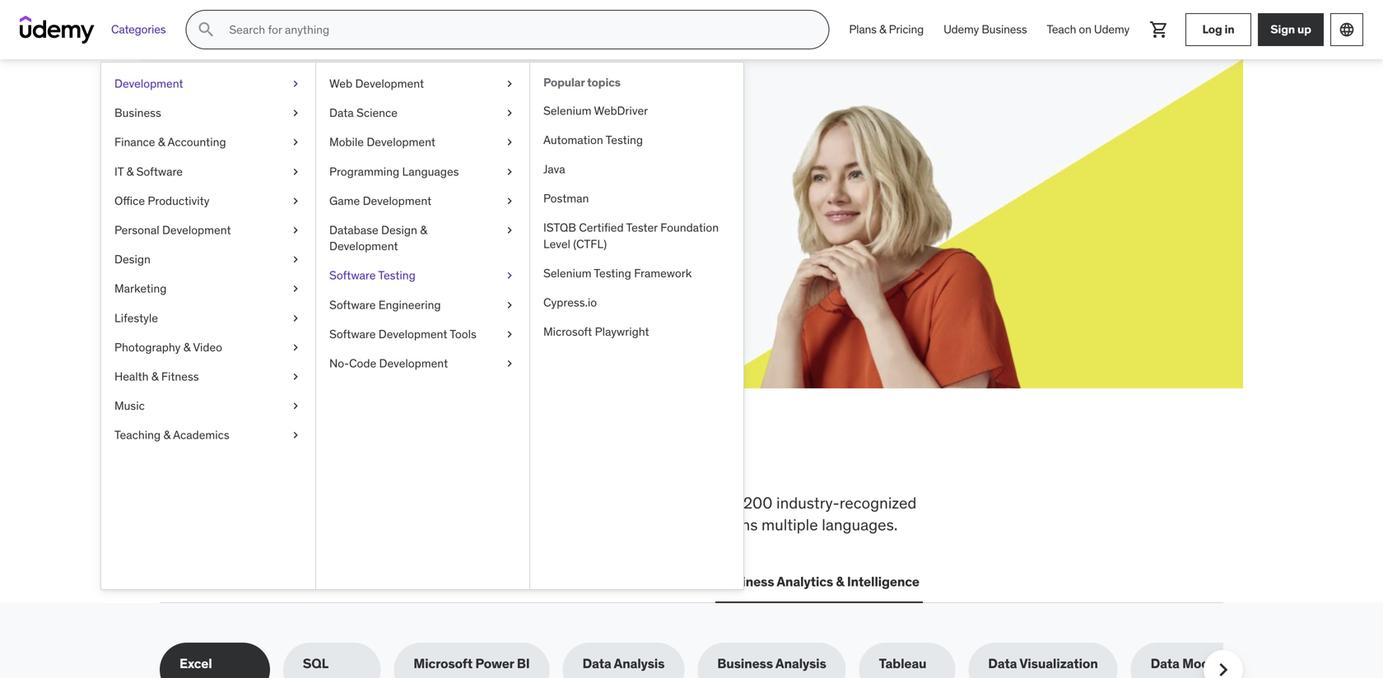 Task type: describe. For each thing, give the bounding box(es) containing it.
& for accounting
[[158, 135, 165, 150]]

photography & video link
[[101, 333, 315, 362]]

business for business
[[114, 106, 161, 120]]

microsoft for microsoft playwright
[[544, 325, 592, 339]]

visualization
[[1020, 656, 1099, 673]]

tester
[[626, 220, 658, 235]]

office productivity
[[114, 193, 210, 208]]

topic filters element
[[160, 643, 1260, 679]]

udemy inside "link"
[[1095, 22, 1130, 37]]

business analysis
[[718, 656, 827, 673]]

need
[[433, 439, 512, 482]]

database design & development
[[329, 223, 427, 254]]

xsmall image for mobile development
[[503, 134, 516, 151]]

xsmall image for database design & development
[[503, 222, 516, 239]]

framework
[[634, 266, 692, 281]]

dec
[[312, 190, 335, 207]]

marketing
[[114, 281, 167, 296]]

academics
[[173, 428, 230, 443]]

well-
[[406, 515, 440, 535]]

professional
[[503, 515, 588, 535]]

xsmall image for game development
[[503, 193, 516, 209]]

leadership
[[413, 574, 481, 591]]

sign
[[1271, 22, 1296, 37]]

you
[[368, 439, 427, 482]]

plans & pricing
[[849, 22, 924, 37]]

teach on udemy link
[[1037, 10, 1140, 49]]

starting
[[435, 172, 482, 189]]

xsmall image for finance & accounting
[[289, 134, 302, 151]]

shopping cart with 0 items image
[[1150, 20, 1170, 40]]

0 vertical spatial in
[[1225, 22, 1235, 37]]

Search for anything text field
[[226, 16, 809, 44]]

java
[[544, 162, 566, 177]]

data visualization
[[989, 656, 1099, 673]]

software for software testing
[[329, 268, 376, 283]]

marketing link
[[101, 274, 315, 304]]

the
[[214, 439, 267, 482]]

teach
[[1047, 22, 1077, 37]]

xsmall image for office productivity
[[289, 193, 302, 209]]

no-code development
[[329, 356, 448, 371]]

personal development
[[114, 223, 231, 238]]

course.
[[389, 172, 432, 189]]

certifications,
[[160, 515, 255, 535]]

data inside the 'data science' button
[[501, 574, 530, 591]]

plans & pricing link
[[840, 10, 934, 49]]

one
[[557, 439, 616, 482]]

development
[[592, 515, 683, 535]]

xsmall image for music
[[289, 398, 302, 414]]

programming languages link
[[316, 157, 530, 186]]

development for software development tools link
[[379, 327, 448, 342]]

development for game development link
[[363, 193, 432, 208]]

photography
[[114, 340, 181, 355]]

business inside udemy business link
[[982, 22, 1028, 37]]

selenium webdriver link
[[530, 96, 744, 126]]

0 vertical spatial skills
[[273, 439, 362, 482]]

covering
[[160, 493, 222, 513]]

popular topics
[[544, 75, 621, 90]]

software development tools
[[329, 327, 477, 342]]

development inside database design & development
[[329, 239, 398, 254]]

database
[[329, 223, 379, 238]]

analytics
[[777, 574, 834, 591]]

finance & accounting
[[114, 135, 226, 150]]

1 horizontal spatial your
[[341, 131, 401, 165]]

development down categories dropdown button
[[114, 76, 183, 91]]

xsmall image for software engineering
[[503, 297, 516, 313]]

categories
[[111, 22, 166, 37]]

skills inside covering critical workplace skills to technical topics, including prep content for over 200 industry-recognized certifications, our catalog supports well-rounded professional development and spans multiple languages.
[[352, 493, 387, 513]]

modeling
[[1183, 656, 1240, 673]]

technical
[[409, 493, 472, 513]]

xsmall image for programming languages
[[503, 164, 516, 180]]

business for business analytics & intelligence
[[719, 574, 775, 591]]

multiple
[[762, 515, 818, 535]]

xsmall image for teaching & academics
[[289, 428, 302, 444]]

xsmall image for development
[[289, 76, 302, 92]]

development for mobile development link
[[367, 135, 436, 150]]

istqb certified tester foundation level (ctfl)
[[544, 220, 719, 251]]

content
[[629, 493, 683, 513]]

testing for software
[[378, 268, 416, 283]]

office
[[114, 193, 145, 208]]

science for data science "link" at the left
[[357, 106, 398, 120]]

microsoft for microsoft power bi
[[414, 656, 473, 673]]

data left modeling at the bottom right of page
[[1151, 656, 1180, 673]]

data science for the 'data science' button
[[501, 574, 582, 591]]

business for business analysis
[[718, 656, 773, 673]]

teaching
[[114, 428, 161, 443]]

200
[[744, 493, 773, 513]]

finance
[[114, 135, 155, 150]]

choose a language image
[[1339, 21, 1356, 38]]

up
[[1298, 22, 1312, 37]]

& for video
[[183, 340, 191, 355]]

next image
[[1211, 657, 1237, 679]]

database design & development link
[[316, 216, 530, 261]]

with
[[350, 172, 375, 189]]

& for academics
[[163, 428, 171, 443]]

including
[[526, 493, 590, 513]]

software up the 'office productivity'
[[136, 164, 183, 179]]

business analytics & intelligence
[[719, 574, 920, 591]]

selenium for selenium webdriver
[[544, 103, 592, 118]]

excel
[[180, 656, 212, 673]]

it & software
[[114, 164, 183, 179]]

& for pricing
[[880, 22, 887, 37]]

0 horizontal spatial your
[[267, 172, 292, 189]]

& inside button
[[836, 574, 845, 591]]

microsoft power bi
[[414, 656, 530, 673]]

& for software
[[127, 164, 134, 179]]

xsmall image for photography & video
[[289, 340, 302, 356]]

and
[[687, 515, 713, 535]]

software testing element
[[530, 63, 744, 590]]

at
[[485, 172, 497, 189]]

cypress.io link
[[530, 288, 744, 318]]

no-code development link
[[316, 349, 530, 379]]

skills for your future expand your potential with a course. starting at just $12.99 through dec 15.
[[219, 131, 522, 207]]

all the skills you need in one place
[[160, 439, 708, 482]]

development for web development button
[[194, 574, 276, 591]]

programming languages
[[329, 164, 459, 179]]

xsmall image for web development
[[503, 76, 516, 92]]

log in link
[[1186, 13, 1252, 46]]

spans
[[717, 515, 758, 535]]

data science for data science "link" at the left
[[329, 106, 398, 120]]

microsoft playwright
[[544, 325, 649, 339]]

finance & accounting link
[[101, 128, 315, 157]]

1 vertical spatial in
[[519, 439, 551, 482]]

mobile
[[329, 135, 364, 150]]

game development
[[329, 193, 432, 208]]

health & fitness
[[114, 369, 199, 384]]

power
[[476, 656, 514, 673]]

web development link
[[316, 69, 530, 99]]



Task type: vqa. For each thing, say whether or not it's contained in the screenshot.
analytics
yes



Task type: locate. For each thing, give the bounding box(es) containing it.
1 horizontal spatial data science
[[501, 574, 582, 591]]

business
[[982, 22, 1028, 37], [114, 106, 161, 120], [719, 574, 775, 591], [718, 656, 773, 673]]

xsmall image for marketing
[[289, 281, 302, 297]]

it certifications button
[[292, 563, 397, 602]]

xsmall image for health & fitness
[[289, 369, 302, 385]]

1 vertical spatial it
[[296, 574, 307, 591]]

teach on udemy
[[1047, 22, 1130, 37]]

0 horizontal spatial it
[[114, 164, 124, 179]]

xsmall image inside data science "link"
[[503, 105, 516, 121]]

languages
[[402, 164, 459, 179]]

& right the analytics
[[836, 574, 845, 591]]

testing up software engineering
[[378, 268, 416, 283]]

web for web development button
[[163, 574, 191, 591]]

java link
[[530, 155, 744, 184]]

xsmall image inside development link
[[289, 76, 302, 92]]

future
[[406, 131, 486, 165]]

design down game development
[[381, 223, 417, 238]]

communication button
[[598, 563, 702, 602]]

microsoft playwright link
[[530, 318, 744, 347]]

music link
[[101, 392, 315, 421]]

1 horizontal spatial for
[[687, 493, 706, 513]]

it for it certifications
[[296, 574, 307, 591]]

& right teaching
[[163, 428, 171, 443]]

1 horizontal spatial web
[[329, 76, 353, 91]]

xsmall image inside software testing link
[[503, 268, 516, 284]]

xsmall image inside teaching & academics "link"
[[289, 428, 302, 444]]

0 vertical spatial for
[[298, 131, 336, 165]]

science down professional
[[533, 574, 582, 591]]

software for software development tools
[[329, 327, 376, 342]]

supports
[[340, 515, 402, 535]]

istqb certified tester foundation level (ctfl) link
[[530, 213, 744, 259]]

analysis for data analysis
[[614, 656, 665, 673]]

playwright
[[595, 325, 649, 339]]

development up programming languages
[[367, 135, 436, 150]]

1 horizontal spatial design
[[381, 223, 417, 238]]

xsmall image inside business "link"
[[289, 105, 302, 121]]

testing down webdriver
[[606, 133, 643, 147]]

development for personal development link
[[162, 223, 231, 238]]

selenium for selenium testing framework
[[544, 266, 592, 281]]

for
[[298, 131, 336, 165], [687, 493, 706, 513]]

skills up workplace
[[273, 439, 362, 482]]

udemy image
[[20, 16, 95, 44]]

xsmall image for personal development
[[289, 222, 302, 239]]

business inside business analytics & intelligence button
[[719, 574, 775, 591]]

0 horizontal spatial web
[[163, 574, 191, 591]]

data left 'visualization'
[[989, 656, 1017, 673]]

development inside button
[[194, 574, 276, 591]]

1 vertical spatial web development
[[163, 574, 276, 591]]

xsmall image for software testing
[[503, 268, 516, 284]]

xsmall image for software development tools
[[503, 326, 516, 343]]

$12.99
[[219, 190, 259, 207]]

skills up supports
[[352, 493, 387, 513]]

0 vertical spatial science
[[357, 106, 398, 120]]

for inside covering critical workplace skills to technical topics, including prep content for over 200 industry-recognized certifications, our catalog supports well-rounded professional development and spans multiple languages.
[[687, 493, 706, 513]]

web inside button
[[163, 574, 191, 591]]

lifestyle link
[[101, 304, 315, 333]]

1 vertical spatial data science
[[501, 574, 582, 591]]

xsmall image
[[503, 134, 516, 151], [503, 164, 516, 180], [289, 193, 302, 209], [503, 193, 516, 209], [503, 268, 516, 284], [503, 297, 516, 313], [289, 310, 302, 326], [503, 326, 516, 343], [289, 340, 302, 356], [289, 369, 302, 385], [289, 398, 302, 414]]

xsmall image inside the music link
[[289, 398, 302, 414]]

web development for web development button
[[163, 574, 276, 591]]

it up the office
[[114, 164, 124, 179]]

selenium down popular
[[544, 103, 592, 118]]

0 vertical spatial microsoft
[[544, 325, 592, 339]]

business inside business "link"
[[114, 106, 161, 120]]

xsmall image for it & software
[[289, 164, 302, 180]]

xsmall image inside office productivity link
[[289, 193, 302, 209]]

xsmall image inside mobile development link
[[503, 134, 516, 151]]

0 vertical spatial your
[[341, 131, 401, 165]]

web down certifications,
[[163, 574, 191, 591]]

0 vertical spatial web
[[329, 76, 353, 91]]

languages.
[[822, 515, 898, 535]]

&
[[880, 22, 887, 37], [158, 135, 165, 150], [127, 164, 134, 179], [420, 223, 427, 238], [183, 340, 191, 355], [151, 369, 159, 384], [163, 428, 171, 443], [836, 574, 845, 591]]

data science inside the 'data science' button
[[501, 574, 582, 591]]

software up software engineering
[[329, 268, 376, 283]]

0 vertical spatial data science
[[329, 106, 398, 120]]

xsmall image inside lifestyle link
[[289, 310, 302, 326]]

1 vertical spatial web
[[163, 574, 191, 591]]

pricing
[[889, 22, 924, 37]]

a
[[378, 172, 385, 189]]

selenium up cypress.io
[[544, 266, 592, 281]]

development
[[114, 76, 183, 91], [355, 76, 424, 91], [367, 135, 436, 150], [363, 193, 432, 208], [162, 223, 231, 238], [329, 239, 398, 254], [379, 327, 448, 342], [379, 356, 448, 371], [194, 574, 276, 591]]

xsmall image
[[289, 76, 302, 92], [503, 76, 516, 92], [289, 105, 302, 121], [503, 105, 516, 121], [289, 134, 302, 151], [289, 164, 302, 180], [289, 222, 302, 239], [503, 222, 516, 239], [289, 252, 302, 268], [289, 281, 302, 297], [503, 356, 516, 372], [289, 428, 302, 444]]

tools
[[450, 327, 477, 342]]

for inside skills for your future expand your potential with a course. starting at just $12.99 through dec 15.
[[298, 131, 336, 165]]

office productivity link
[[101, 186, 315, 216]]

0 horizontal spatial design
[[114, 252, 151, 267]]

1 horizontal spatial udemy
[[1095, 22, 1130, 37]]

udemy right pricing
[[944, 22, 979, 37]]

0 horizontal spatial microsoft
[[414, 656, 473, 673]]

1 selenium from the top
[[544, 103, 592, 118]]

for up and
[[687, 493, 706, 513]]

2 selenium from the top
[[544, 266, 592, 281]]

design link
[[101, 245, 315, 274]]

development down engineering at left top
[[379, 327, 448, 342]]

no-
[[329, 356, 349, 371]]

data science inside data science "link"
[[329, 106, 398, 120]]

web development up data science "link" at the left
[[329, 76, 424, 91]]

xsmall image inside personal development link
[[289, 222, 302, 239]]

testing down (ctfl)
[[594, 266, 632, 281]]

development down office productivity link
[[162, 223, 231, 238]]

xsmall image for no-code development
[[503, 356, 516, 372]]

skills
[[219, 131, 293, 165]]

industry-
[[777, 493, 840, 513]]

video
[[193, 340, 222, 355]]

1 vertical spatial skills
[[352, 493, 387, 513]]

xsmall image for business
[[289, 105, 302, 121]]

xsmall image inside finance & accounting link
[[289, 134, 302, 151]]

xsmall image for lifestyle
[[289, 310, 302, 326]]

1 vertical spatial microsoft
[[414, 656, 473, 673]]

udemy business link
[[934, 10, 1037, 49]]

1 horizontal spatial it
[[296, 574, 307, 591]]

in up "including"
[[519, 439, 551, 482]]

1 analysis from the left
[[614, 656, 665, 673]]

level
[[544, 237, 571, 251]]

categories button
[[101, 10, 176, 49]]

programming
[[329, 164, 400, 179]]

xsmall image inside design link
[[289, 252, 302, 268]]

& inside database design & development
[[420, 223, 427, 238]]

certifications
[[310, 574, 393, 591]]

& for fitness
[[151, 369, 159, 384]]

xsmall image inside software engineering link
[[503, 297, 516, 313]]

data science down professional
[[501, 574, 582, 591]]

science for the 'data science' button
[[533, 574, 582, 591]]

0 horizontal spatial science
[[357, 106, 398, 120]]

microsoft left power
[[414, 656, 473, 673]]

rounded
[[440, 515, 499, 535]]

teaching & academics link
[[101, 421, 315, 450]]

business analytics & intelligence button
[[716, 563, 923, 602]]

& right health on the bottom
[[151, 369, 159, 384]]

xsmall image inside health & fitness link
[[289, 369, 302, 385]]

it
[[114, 164, 124, 179], [296, 574, 307, 591]]

it for it & software
[[114, 164, 124, 179]]

science inside the 'data science' button
[[533, 574, 582, 591]]

web development down certifications,
[[163, 574, 276, 591]]

log in
[[1203, 22, 1235, 37]]

automation testing link
[[530, 126, 744, 155]]

15.
[[338, 190, 354, 207]]

microsoft down cypress.io
[[544, 325, 592, 339]]

web for web development link
[[329, 76, 353, 91]]

microsoft
[[544, 325, 592, 339], [414, 656, 473, 673]]

place
[[622, 439, 708, 482]]

postman
[[544, 191, 589, 206]]

0 horizontal spatial web development
[[163, 574, 276, 591]]

0 horizontal spatial udemy
[[944, 22, 979, 37]]

xsmall image inside database design & development link
[[503, 222, 516, 239]]

potential
[[295, 172, 347, 189]]

0 horizontal spatial data science
[[329, 106, 398, 120]]

microsoft inside "software testing" element
[[544, 325, 592, 339]]

data inside data science "link"
[[329, 106, 354, 120]]

catalog
[[285, 515, 337, 535]]

xsmall image for design
[[289, 252, 302, 268]]

xsmall image inside the 'photography & video' link
[[289, 340, 302, 356]]

testing for selenium
[[594, 266, 632, 281]]

udemy right on on the top
[[1095, 22, 1130, 37]]

2 analysis from the left
[[776, 656, 827, 673]]

science up mobile development
[[357, 106, 398, 120]]

it inside button
[[296, 574, 307, 591]]

xsmall image for data science
[[503, 105, 516, 121]]

development down software development tools link
[[379, 356, 448, 371]]

1 horizontal spatial in
[[1225, 22, 1235, 37]]

software up code
[[329, 327, 376, 342]]

xsmall image inside marketing link
[[289, 281, 302, 297]]

data right "bi"
[[583, 656, 612, 673]]

expand
[[219, 172, 263, 189]]

xsmall image inside software development tools link
[[503, 326, 516, 343]]

design
[[381, 223, 417, 238], [114, 252, 151, 267]]

popular
[[544, 75, 585, 90]]

fitness
[[161, 369, 199, 384]]

& down game development link
[[420, 223, 427, 238]]

web up mobile
[[329, 76, 353, 91]]

0 vertical spatial web development
[[329, 76, 424, 91]]

web development inside button
[[163, 574, 276, 591]]

software testing
[[329, 268, 416, 283]]

1 horizontal spatial analysis
[[776, 656, 827, 673]]

development up data science "link" at the left
[[355, 76, 424, 91]]

development down certifications,
[[194, 574, 276, 591]]

code
[[349, 356, 377, 371]]

science
[[357, 106, 398, 120], [533, 574, 582, 591]]

xsmall image inside no-code development link
[[503, 356, 516, 372]]

xsmall image inside it & software link
[[289, 164, 302, 180]]

design inside database design & development
[[381, 223, 417, 238]]

web development for web development link
[[329, 76, 424, 91]]

webdriver
[[594, 103, 648, 118]]

data up mobile
[[329, 106, 354, 120]]

& left video
[[183, 340, 191, 355]]

covering critical workplace skills to technical topics, including prep content for over 200 industry-recognized certifications, our catalog supports well-rounded professional development and spans multiple languages.
[[160, 493, 917, 535]]

accounting
[[168, 135, 226, 150]]

software engineering
[[329, 298, 441, 312]]

& up the office
[[127, 164, 134, 179]]

foundation
[[661, 220, 719, 235]]

personal development link
[[101, 216, 315, 245]]

on
[[1079, 22, 1092, 37]]

xsmall image inside web development link
[[503, 76, 516, 92]]

in right log
[[1225, 22, 1235, 37]]

science inside data science "link"
[[357, 106, 398, 120]]

testing for automation
[[606, 133, 643, 147]]

0 vertical spatial design
[[381, 223, 417, 238]]

development down database
[[329, 239, 398, 254]]

software down the software testing
[[329, 298, 376, 312]]

submit search image
[[196, 20, 216, 40]]

xsmall image inside programming languages link
[[503, 164, 516, 180]]

data down professional
[[501, 574, 530, 591]]

& inside "link"
[[163, 428, 171, 443]]

1 horizontal spatial science
[[533, 574, 582, 591]]

& right plans
[[880, 22, 887, 37]]

teaching & academics
[[114, 428, 230, 443]]

2 udemy from the left
[[1095, 22, 1130, 37]]

0 horizontal spatial analysis
[[614, 656, 665, 673]]

0 vertical spatial it
[[114, 164, 124, 179]]

development down "course." on the left top
[[363, 193, 432, 208]]

photography & video
[[114, 340, 222, 355]]

analysis for business analysis
[[776, 656, 827, 673]]

0 horizontal spatial for
[[298, 131, 336, 165]]

business inside topic filters "element"
[[718, 656, 773, 673]]

web development button
[[160, 563, 279, 602]]

data modeling
[[1151, 656, 1240, 673]]

1 udemy from the left
[[944, 22, 979, 37]]

1 horizontal spatial microsoft
[[544, 325, 592, 339]]

(ctfl)
[[573, 237, 607, 251]]

0 vertical spatial selenium
[[544, 103, 592, 118]]

design down personal at the top of page
[[114, 252, 151, 267]]

1 vertical spatial science
[[533, 574, 582, 591]]

1 vertical spatial design
[[114, 252, 151, 267]]

development for web development link
[[355, 76, 424, 91]]

health
[[114, 369, 149, 384]]

0 horizontal spatial in
[[519, 439, 551, 482]]

data science up mobile
[[329, 106, 398, 120]]

microsoft inside topic filters "element"
[[414, 656, 473, 673]]

it & software link
[[101, 157, 315, 186]]

development link
[[101, 69, 315, 99]]

1 horizontal spatial web development
[[329, 76, 424, 91]]

& right finance
[[158, 135, 165, 150]]

for up potential
[[298, 131, 336, 165]]

selenium webdriver
[[544, 103, 648, 118]]

1 vertical spatial your
[[267, 172, 292, 189]]

1 vertical spatial selenium
[[544, 266, 592, 281]]

sql
[[303, 656, 329, 673]]

in
[[1225, 22, 1235, 37], [519, 439, 551, 482]]

1 vertical spatial for
[[687, 493, 706, 513]]

engineering
[[379, 298, 441, 312]]

xsmall image inside game development link
[[503, 193, 516, 209]]

software for software engineering
[[329, 298, 376, 312]]

it left certifications
[[296, 574, 307, 591]]



